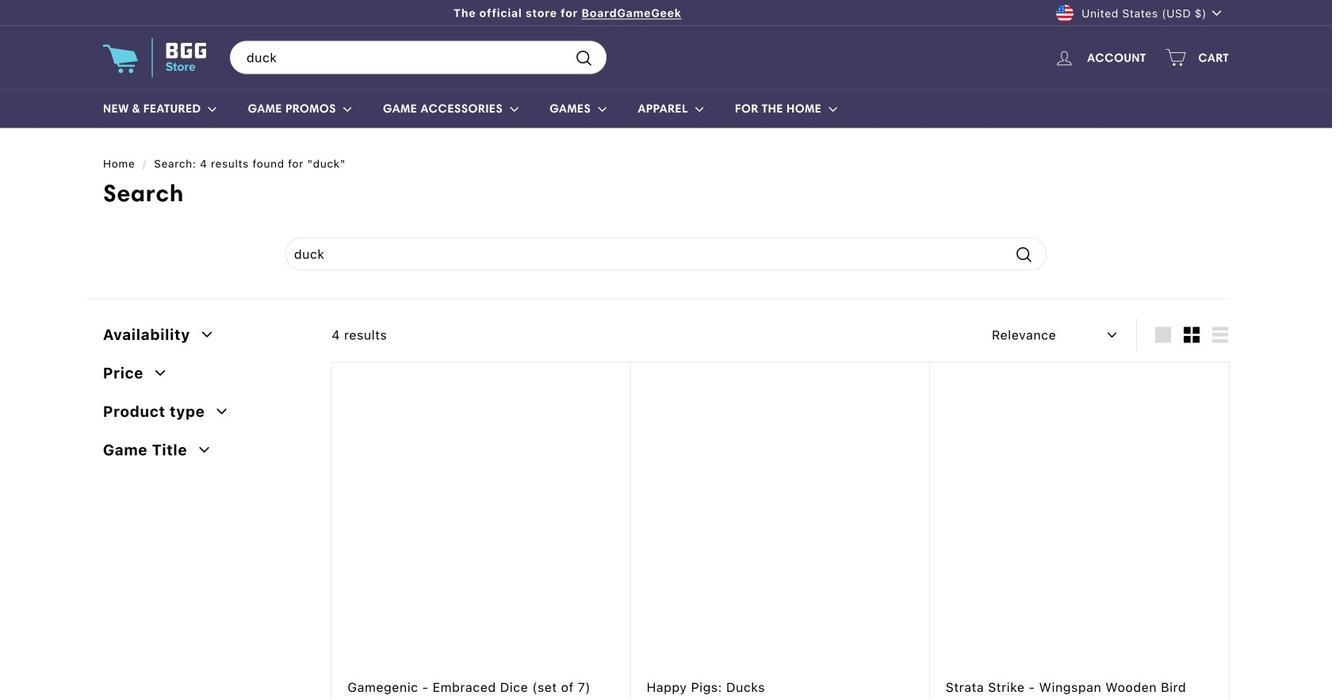 Task type: vqa. For each thing, say whether or not it's contained in the screenshot.
table
no



Task type: locate. For each thing, give the bounding box(es) containing it.
None search field
[[230, 41, 607, 74]]

0 horizontal spatial plus image
[[615, 398, 634, 416]]

bgg store logo image
[[103, 38, 206, 77]]

0 vertical spatial search image
[[574, 48, 594, 68]]

1 horizontal spatial plus image
[[915, 398, 933, 416]]

1 plus image from the left
[[615, 398, 634, 416]]

wide image
[[1213, 9, 1222, 17], [208, 106, 216, 114], [599, 106, 606, 114], [829, 106, 837, 114], [156, 368, 165, 378]]

search image
[[574, 48, 594, 68], [1015, 245, 1035, 265]]

large image
[[1156, 327, 1172, 343]]

0 horizontal spatial search image
[[574, 48, 594, 68]]

user image
[[1055, 48, 1076, 69]]

breadcrumbs navigation
[[103, 156, 1230, 172]]

search search field for the topmost the 'search' image
[[230, 41, 607, 74]]

0 vertical spatial search search field
[[230, 41, 607, 74]]

None search field
[[286, 238, 1047, 271]]

small image
[[1185, 327, 1200, 343]]

1 vertical spatial search image
[[1015, 245, 1035, 265]]

1 vertical spatial search search field
[[286, 238, 1047, 271]]

Search search field
[[230, 41, 607, 74], [286, 238, 1047, 271]]

plus image
[[615, 398, 634, 416], [915, 398, 933, 416]]

wide image
[[344, 106, 351, 114], [510, 106, 518, 114], [696, 106, 704, 114], [202, 330, 212, 340], [217, 407, 227, 416], [199, 445, 209, 455]]

search search field for the right the 'search' image
[[286, 238, 1047, 271]]



Task type: describe. For each thing, give the bounding box(es) containing it.
list image
[[1213, 327, 1229, 343]]

2 plus image from the left
[[915, 398, 933, 416]]

cart image
[[1166, 47, 1187, 68]]

1 horizontal spatial search image
[[1015, 245, 1035, 265]]



